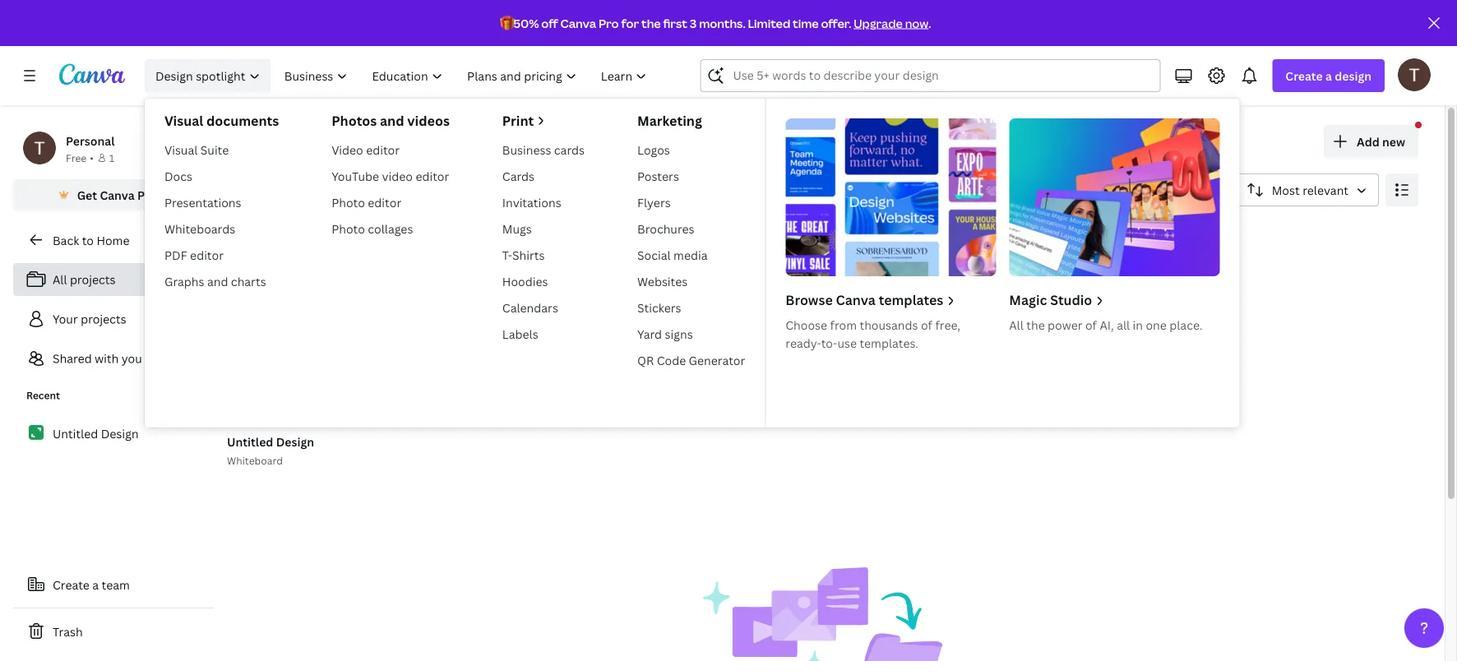 Task type: vqa. For each thing, say whether or not it's contained in the screenshot.
Uploads button
no



Task type: locate. For each thing, give the bounding box(es) containing it.
top level navigation element
[[141, 59, 1240, 428]]

1 vertical spatial a
[[92, 577, 99, 593]]

create left design at the right of page
[[1286, 68, 1323, 83]]

design inside untitled design whiteboard
[[276, 434, 314, 449]]

1 vertical spatial the
[[1027, 317, 1045, 333]]

shared with you
[[53, 351, 142, 366]]

recent down pdf editor link
[[227, 272, 296, 299]]

your
[[53, 311, 78, 327]]

mugs link
[[496, 215, 591, 242]]

add new button
[[1324, 125, 1419, 158]]

0 horizontal spatial recent
[[26, 389, 60, 402]]

photo down 'youtube'
[[332, 195, 365, 210]]

photo
[[332, 195, 365, 210], [332, 221, 365, 236]]

list
[[13, 263, 214, 375]]

the inside design spotlight menu
[[1027, 317, 1045, 333]]

the down magic
[[1027, 317, 1045, 333]]

and
[[380, 112, 404, 130], [207, 273, 228, 289]]

designs
[[369, 227, 413, 243]]

list containing all projects
[[13, 263, 214, 375]]

editor inside pdf editor link
[[190, 247, 224, 263]]

photo down photo editor
[[332, 221, 365, 236]]

choose
[[786, 317, 828, 333]]

0 vertical spatial the
[[642, 15, 661, 31]]

create for create a design
[[1286, 68, 1323, 83]]

the right for
[[642, 15, 661, 31]]

canva up from
[[836, 291, 876, 309]]

1 vertical spatial canva
[[100, 187, 135, 203]]

your projects
[[53, 311, 126, 327]]

collages
[[368, 221, 413, 236]]

projects
[[70, 272, 116, 287], [81, 311, 126, 327]]

social
[[637, 247, 671, 263]]

1 horizontal spatial pro
[[599, 15, 619, 31]]

2 vertical spatial canva
[[836, 291, 876, 309]]

untitled design button
[[227, 432, 314, 452]]

0 vertical spatial visual
[[165, 112, 203, 130]]

1 vertical spatial all
[[53, 272, 67, 287]]

posters
[[637, 168, 679, 184]]

stickers
[[637, 300, 682, 315]]

of inside choose from thousands of free, ready-to-use templates.
[[921, 317, 933, 333]]

invitations
[[502, 195, 561, 210]]

0 vertical spatial canva
[[561, 15, 596, 31]]

editor
[[366, 142, 400, 158], [416, 168, 449, 184], [368, 195, 402, 210], [190, 247, 224, 263]]

recent down shared
[[26, 389, 60, 402]]

1 horizontal spatial all
[[234, 227, 248, 243]]

photo inside the photo editor link
[[332, 195, 365, 210]]

0 vertical spatial pro
[[599, 15, 619, 31]]

canva for get canva pro
[[100, 187, 135, 203]]

1 horizontal spatial untitled
[[227, 434, 273, 449]]

add
[[1357, 134, 1380, 149]]

all for all the power of ai, all in one place.
[[1009, 317, 1024, 333]]

editor for video editor
[[366, 142, 400, 158]]

•
[[90, 151, 94, 165]]

of
[[921, 317, 933, 333], [1086, 317, 1097, 333]]

1 vertical spatial pro
[[137, 187, 157, 203]]

design for untitled design
[[101, 426, 139, 441]]

photo for photo collages
[[332, 221, 365, 236]]

0 horizontal spatial pro
[[137, 187, 157, 203]]

0 horizontal spatial a
[[92, 577, 99, 593]]

signs
[[665, 326, 693, 342]]

1 horizontal spatial canva
[[561, 15, 596, 31]]

2 horizontal spatial canva
[[836, 291, 876, 309]]

0 vertical spatial photo
[[332, 195, 365, 210]]

cards
[[554, 142, 585, 158]]

2 of from the left
[[1086, 317, 1097, 333]]

social media link
[[631, 242, 752, 268]]

0 horizontal spatial the
[[642, 15, 661, 31]]

generator
[[689, 352, 745, 368]]

editor down 'whiteboards'
[[190, 247, 224, 263]]

designs button
[[363, 220, 420, 251]]

pro up back to home link
[[137, 187, 157, 203]]

a inside dropdown button
[[1326, 68, 1332, 83]]

0 vertical spatial and
[[380, 112, 404, 130]]

3
[[690, 15, 697, 31]]

0 horizontal spatial all
[[53, 272, 67, 287]]

0 horizontal spatial untitled
[[53, 426, 98, 441]]

business cards
[[502, 142, 585, 158]]

videos button
[[525, 220, 576, 251]]

design
[[155, 68, 193, 83], [101, 426, 139, 441], [276, 434, 314, 449]]

untitled design whiteboard
[[227, 434, 314, 467]]

social media
[[637, 247, 708, 263]]

trash link
[[13, 615, 214, 648]]

untitled down shared
[[53, 426, 98, 441]]

editor right the video
[[416, 168, 449, 184]]

🎁
[[500, 15, 511, 31]]

0 horizontal spatial create
[[53, 577, 90, 593]]

2 visual from the top
[[165, 142, 198, 158]]

yard signs
[[637, 326, 693, 342]]

all inside design spotlight menu
[[1009, 317, 1024, 333]]

1 horizontal spatial of
[[1086, 317, 1097, 333]]

1 visual from the top
[[165, 112, 203, 130]]

of for magic studio
[[1086, 317, 1097, 333]]

a left team
[[92, 577, 99, 593]]

labels
[[502, 326, 538, 342]]

visual
[[165, 112, 203, 130], [165, 142, 198, 158]]

all projects
[[53, 272, 116, 287]]

1 vertical spatial visual
[[165, 142, 198, 158]]

suite
[[200, 142, 229, 158]]

and up video editor link
[[380, 112, 404, 130]]

1 vertical spatial photo
[[332, 221, 365, 236]]

1 vertical spatial projects
[[81, 311, 126, 327]]

team
[[102, 577, 130, 593]]

0 vertical spatial all
[[234, 227, 248, 243]]

1 horizontal spatial recent
[[227, 272, 296, 299]]

photo inside photo collages link
[[332, 221, 365, 236]]

of left ai,
[[1086, 317, 1097, 333]]

visual for visual documents
[[165, 112, 203, 130]]

design spotlight button
[[145, 59, 271, 92]]

canva right off
[[561, 15, 596, 31]]

1
[[109, 151, 115, 165]]

qr
[[637, 352, 654, 368]]

create left team
[[53, 577, 90, 593]]

visual for visual suite
[[165, 142, 198, 158]]

2 photo from the top
[[332, 221, 365, 236]]

canva right get
[[100, 187, 135, 203]]

1 photo from the top
[[332, 195, 365, 210]]

design up the whiteboard
[[276, 434, 314, 449]]

documents
[[206, 112, 279, 130]]

0 vertical spatial a
[[1326, 68, 1332, 83]]

0 horizontal spatial canva
[[100, 187, 135, 203]]

in
[[1133, 317, 1143, 333]]

0 vertical spatial create
[[1286, 68, 1323, 83]]

marketing
[[637, 112, 702, 130]]

all down presentations link
[[234, 227, 248, 243]]

None search field
[[700, 59, 1161, 92]]

pro
[[599, 15, 619, 31], [137, 187, 157, 203]]

projects for your projects
[[81, 311, 126, 327]]

youtube video editor link
[[325, 163, 456, 189]]

projects for all projects
[[70, 272, 116, 287]]

a for team
[[92, 577, 99, 593]]

media
[[674, 247, 708, 263]]

free •
[[66, 151, 94, 165]]

1 horizontal spatial a
[[1326, 68, 1332, 83]]

1 horizontal spatial and
[[380, 112, 404, 130]]

pro left for
[[599, 15, 619, 31]]

projects down back to home on the left top of page
[[70, 272, 116, 287]]

video editor link
[[325, 137, 456, 163]]

create
[[1286, 68, 1323, 83], [53, 577, 90, 593]]

canva
[[561, 15, 596, 31], [100, 187, 135, 203], [836, 291, 876, 309]]

posters link
[[631, 163, 752, 189]]

a inside button
[[92, 577, 99, 593]]

recent
[[227, 272, 296, 299], [26, 389, 60, 402]]

personal
[[66, 133, 115, 148]]

editor down youtube video editor
[[368, 195, 402, 210]]

untitled for untitled design whiteboard
[[227, 434, 273, 449]]

1 horizontal spatial the
[[1027, 317, 1045, 333]]

projects right your
[[81, 311, 126, 327]]

design left spotlight
[[155, 68, 193, 83]]

flyers link
[[631, 189, 752, 215]]

back
[[53, 232, 79, 248]]

design down shared with you link at the left bottom of the page
[[101, 426, 139, 441]]

editor inside the photo editor link
[[368, 195, 402, 210]]

ready-
[[786, 335, 821, 351]]

canva inside design spotlight menu
[[836, 291, 876, 309]]

0 horizontal spatial of
[[921, 317, 933, 333]]

whiteboards link
[[158, 215, 286, 242]]

untitled up the whiteboard
[[227, 434, 273, 449]]

and down pdf editor link
[[207, 273, 228, 289]]

2 vertical spatial all
[[1009, 317, 1024, 333]]

1 of from the left
[[921, 317, 933, 333]]

create inside dropdown button
[[1286, 68, 1323, 83]]

one
[[1146, 317, 1167, 333]]

docs
[[165, 168, 192, 184]]

of left free,
[[921, 317, 933, 333]]

create inside button
[[53, 577, 90, 593]]

first
[[663, 15, 688, 31]]

visual up docs
[[165, 142, 198, 158]]

2 horizontal spatial all
[[1009, 317, 1024, 333]]

yard
[[637, 326, 662, 342]]

editor inside video editor link
[[366, 142, 400, 158]]

brochures
[[637, 221, 695, 236]]

0 horizontal spatial design
[[101, 426, 139, 441]]

2 horizontal spatial design
[[276, 434, 314, 449]]

your projects link
[[13, 303, 214, 336]]

a left design at the right of page
[[1326, 68, 1332, 83]]

get canva pro button
[[13, 179, 214, 211]]

to-
[[821, 335, 838, 351]]

0 vertical spatial projects
[[70, 272, 116, 287]]

logos link
[[631, 137, 752, 163]]

all inside button
[[234, 227, 248, 243]]

1 vertical spatial create
[[53, 577, 90, 593]]

all
[[1117, 317, 1130, 333]]

Sort by button
[[1235, 174, 1379, 206]]

create for create a team
[[53, 577, 90, 593]]

untitled design link
[[13, 416, 214, 451]]

canva for browse canva templates
[[836, 291, 876, 309]]

editor up youtube video editor
[[366, 142, 400, 158]]

untitled inside untitled design whiteboard
[[227, 434, 273, 449]]

canva inside "button"
[[100, 187, 135, 203]]

1 horizontal spatial create
[[1286, 68, 1323, 83]]

1 horizontal spatial design
[[155, 68, 193, 83]]

create a team button
[[13, 568, 214, 601]]

mugs
[[502, 221, 532, 236]]

and inside "link"
[[207, 273, 228, 289]]

all up your
[[53, 272, 67, 287]]

0 horizontal spatial and
[[207, 273, 228, 289]]

1 vertical spatial and
[[207, 273, 228, 289]]

all down magic
[[1009, 317, 1024, 333]]

visual up visual suite
[[165, 112, 203, 130]]

free
[[66, 151, 87, 165]]

of for browse canva templates
[[921, 317, 933, 333]]

all inside list
[[53, 272, 67, 287]]

photo collages link
[[325, 215, 456, 242]]

create a design
[[1286, 68, 1372, 83]]

a
[[1326, 68, 1332, 83], [92, 577, 99, 593]]



Task type: describe. For each thing, give the bounding box(es) containing it.
shared with you link
[[13, 342, 214, 375]]

youtube
[[332, 168, 379, 184]]

youtube video editor
[[332, 168, 449, 184]]

untitled design
[[53, 426, 139, 441]]

stickers link
[[631, 294, 752, 321]]

design for untitled design whiteboard
[[276, 434, 314, 449]]

whiteboards
[[165, 221, 235, 236]]

photos
[[332, 112, 377, 130]]

for
[[621, 15, 639, 31]]

websites link
[[631, 268, 752, 294]]

all projects link
[[13, 263, 214, 296]]

video
[[332, 142, 363, 158]]

terry turtle image
[[1398, 58, 1431, 91]]

brochures link
[[631, 215, 752, 242]]

relevant
[[1303, 182, 1349, 198]]

t-shirts link
[[496, 242, 591, 268]]

yard signs link
[[631, 321, 752, 347]]

visual documents
[[165, 112, 279, 130]]

labels link
[[496, 321, 591, 347]]

projects
[[227, 124, 337, 160]]

studio
[[1050, 291, 1093, 309]]

editor for photo editor
[[368, 195, 402, 210]]

design spotlight
[[155, 68, 245, 83]]

spotlight
[[196, 68, 245, 83]]

photos and videos
[[332, 112, 450, 130]]

all for all projects
[[53, 272, 67, 287]]

create a design button
[[1273, 59, 1385, 92]]

cards link
[[496, 163, 591, 189]]

cards
[[502, 168, 535, 184]]

shirts
[[512, 247, 545, 263]]

and for graphs
[[207, 273, 228, 289]]

back to home link
[[13, 224, 214, 257]]

photo editor link
[[325, 189, 456, 215]]

whiteboard
[[227, 454, 283, 467]]

qr code generator
[[637, 352, 745, 368]]

power
[[1048, 317, 1083, 333]]

pro inside "button"
[[137, 187, 157, 203]]

Search search field
[[733, 60, 1128, 91]]

templates
[[879, 291, 944, 309]]

invitations link
[[496, 189, 591, 215]]

photo collages
[[332, 221, 413, 236]]

pdf editor link
[[158, 242, 286, 268]]

pdf
[[165, 247, 187, 263]]

0 vertical spatial recent
[[227, 272, 296, 299]]

add new
[[1357, 134, 1406, 149]]

visual suite
[[165, 142, 229, 158]]

place.
[[1170, 317, 1203, 333]]

offer.
[[821, 15, 852, 31]]

home
[[97, 232, 130, 248]]

ai,
[[1100, 317, 1114, 333]]

time
[[793, 15, 819, 31]]

trash
[[53, 624, 83, 639]]

video editor
[[332, 142, 400, 158]]

shared
[[53, 351, 92, 366]]

design spotlight menu
[[145, 99, 1240, 428]]

all button
[[227, 220, 255, 251]]

create a team
[[53, 577, 130, 593]]

editor inside youtube video editor link
[[416, 168, 449, 184]]

videos
[[532, 227, 570, 243]]

docs link
[[158, 163, 286, 189]]

t-shirts
[[502, 247, 545, 263]]

50%
[[514, 15, 539, 31]]

use
[[838, 335, 857, 351]]

photo for photo editor
[[332, 195, 365, 210]]

qr code generator link
[[631, 347, 752, 373]]

logos
[[637, 142, 670, 158]]

charts
[[231, 273, 266, 289]]

a for design
[[1326, 68, 1332, 83]]

1 vertical spatial recent
[[26, 389, 60, 402]]

magic
[[1009, 291, 1047, 309]]

to
[[82, 232, 94, 248]]

all the power of ai, all in one place.
[[1009, 317, 1203, 333]]

design inside popup button
[[155, 68, 193, 83]]

print
[[502, 112, 534, 130]]

and for photos
[[380, 112, 404, 130]]

presentations link
[[158, 189, 286, 215]]

get canva pro
[[77, 187, 157, 203]]

now
[[905, 15, 929, 31]]

all for all
[[234, 227, 248, 243]]

thousands
[[860, 317, 918, 333]]

hoodies
[[502, 273, 548, 289]]

business cards link
[[496, 137, 591, 163]]

code
[[657, 352, 686, 368]]

hoodies link
[[496, 268, 591, 294]]

calendars link
[[496, 294, 591, 321]]

presentations
[[165, 195, 241, 210]]

editor for pdf editor
[[190, 247, 224, 263]]

upgrade now button
[[854, 15, 929, 31]]

templates.
[[860, 335, 919, 351]]

business
[[502, 142, 551, 158]]

visual suite link
[[158, 137, 286, 163]]

magic studio
[[1009, 291, 1093, 309]]

untitled for untitled design
[[53, 426, 98, 441]]

back to home
[[53, 232, 130, 248]]



